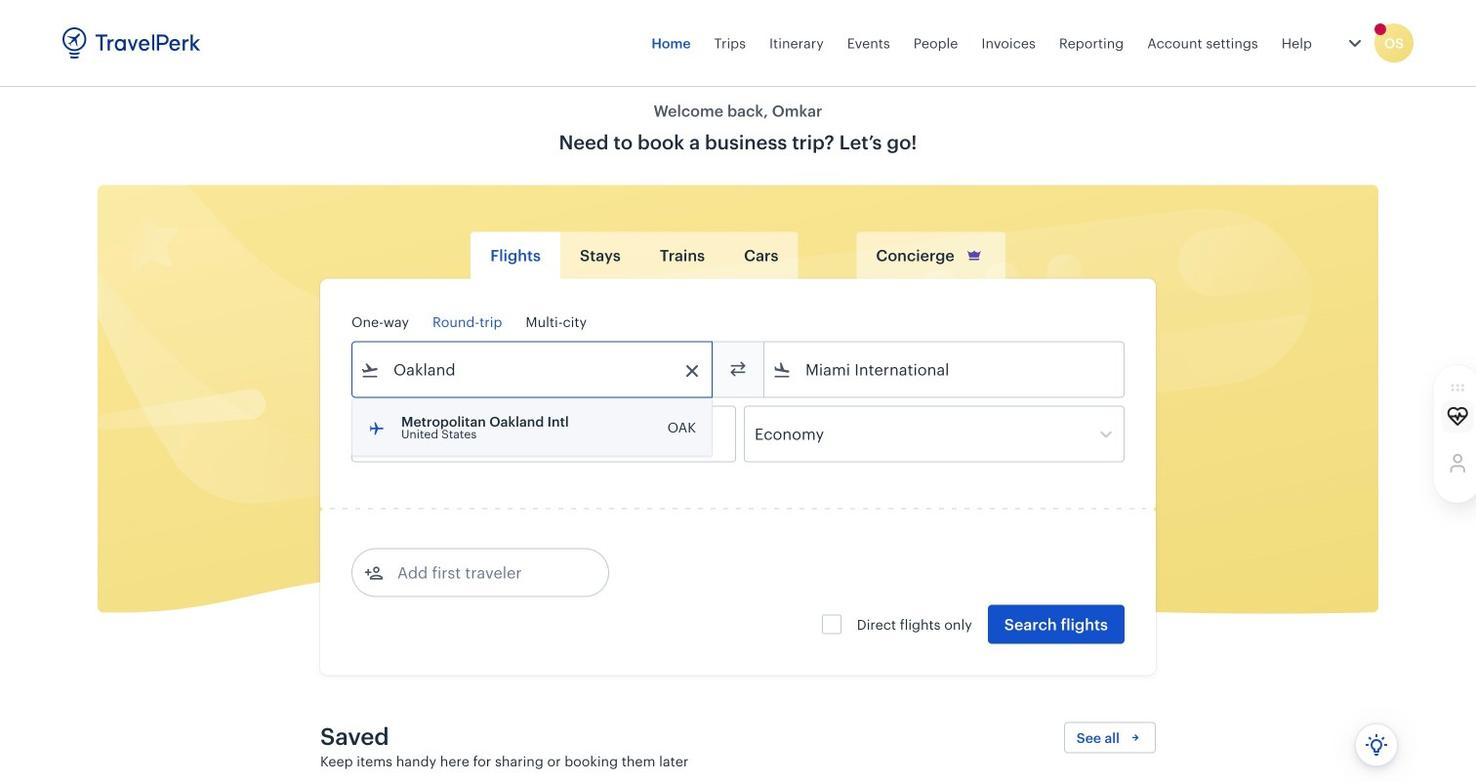 Task type: describe. For each thing, give the bounding box(es) containing it.
From search field
[[380, 354, 686, 385]]



Task type: locate. For each thing, give the bounding box(es) containing it.
Add first traveler search field
[[384, 557, 587, 588]]

Return text field
[[496, 407, 597, 461]]

To search field
[[792, 354, 1099, 385]]

Depart text field
[[380, 407, 481, 461]]



